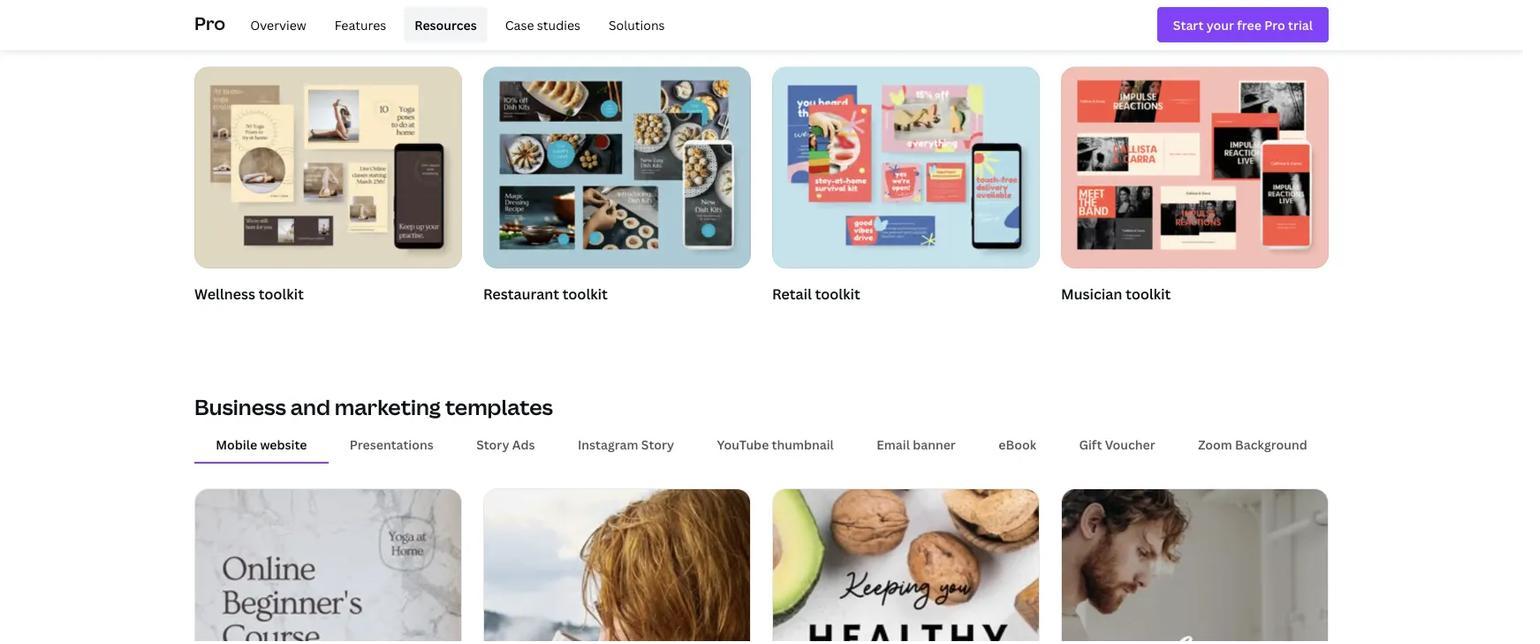 Task type: vqa. For each thing, say whether or not it's contained in the screenshot.
eBook's eBook
yes



Task type: locate. For each thing, give the bounding box(es) containing it.
toolkit inside the musician toolkit link
[[1126, 285, 1171, 304]]

background
[[1235, 437, 1307, 454]]

zoom background button
[[1177, 429, 1329, 463]]

restaurant toolkit
[[483, 285, 608, 304]]

toolkit inside ebook toolkit link
[[1108, 22, 1153, 41]]

instagram story button
[[556, 429, 696, 463]]

0 horizontal spatial ebook
[[999, 437, 1036, 454]]

1 story from the left
[[476, 437, 509, 454]]

1 vertical spatial ebook
[[999, 437, 1036, 454]]

toolkit for ebook toolkit
[[1108, 22, 1153, 41]]

pro element
[[194, 0, 1329, 49]]

mobile website
[[216, 437, 307, 454]]

ebook inside button
[[999, 437, 1036, 454]]

1 horizontal spatial ebook
[[1061, 22, 1104, 41]]

ads
[[512, 437, 535, 454]]

toolkit for retail toolkit
[[815, 285, 860, 304]]

case
[[505, 16, 534, 33]]

solutions link
[[598, 7, 675, 42]]

menu bar
[[233, 7, 675, 42]]

email
[[877, 437, 910, 454]]

toolkit
[[229, 22, 275, 41], [577, 22, 622, 41], [1108, 22, 1153, 41], [259, 285, 304, 304], [563, 285, 608, 304], [815, 285, 860, 304], [1126, 285, 1171, 304]]

ebook
[[1061, 22, 1104, 41], [999, 437, 1036, 454]]

toolkit inside wellness toolkit link
[[259, 285, 304, 304]]

0 vertical spatial ebook
[[1061, 22, 1104, 41]]

case studies link
[[494, 7, 591, 42]]

story ads
[[476, 437, 535, 454]]

case studies
[[505, 16, 580, 33]]

overview
[[250, 16, 306, 33]]

overview link
[[240, 7, 317, 42]]

toolkit for wellness toolkit
[[259, 285, 304, 304]]

ebook button
[[977, 429, 1058, 463]]

gift
[[1079, 437, 1102, 454]]

templates
[[445, 393, 553, 422]]

toolkit inside retail toolkit link
[[815, 285, 860, 304]]

email banner
[[877, 437, 956, 454]]

toolkit inside restaurant toolkit link
[[563, 285, 608, 304]]

zoom background
[[1198, 437, 1307, 454]]

1 horizontal spatial story
[[641, 437, 674, 454]]

healthy food toolkit
[[483, 22, 622, 41]]

story right instagram
[[641, 437, 674, 454]]

2 story from the left
[[641, 437, 674, 454]]

0 horizontal spatial story
[[476, 437, 509, 454]]

food
[[541, 22, 573, 41]]

business
[[194, 393, 286, 422]]

healthy
[[483, 22, 538, 41]]

thumbnail
[[772, 437, 834, 454]]

menu bar containing overview
[[233, 7, 675, 42]]

toolkit for gym toolkit
[[229, 22, 275, 41]]

ebook toolkit
[[1061, 22, 1153, 41]]

gym toolkit
[[194, 22, 275, 41]]

solutions
[[609, 16, 665, 33]]

gift voucher button
[[1058, 429, 1177, 463]]

story
[[476, 437, 509, 454], [641, 437, 674, 454]]

zoom
[[1198, 437, 1232, 454]]

website
[[260, 437, 307, 454]]

retail
[[772, 285, 812, 304]]

story left ads
[[476, 437, 509, 454]]

toolkit inside gym toolkit link
[[229, 22, 275, 41]]



Task type: describe. For each thing, give the bounding box(es) containing it.
resources link
[[404, 7, 487, 42]]

start your free pro trial image
[[1173, 15, 1313, 35]]

wellness
[[194, 285, 255, 304]]

musician toolkit
[[1061, 285, 1171, 304]]

gym toolkit link
[[194, 0, 462, 46]]

story ads button
[[455, 429, 556, 463]]

features
[[335, 16, 386, 33]]

mobile
[[216, 437, 257, 454]]

studies
[[537, 16, 580, 33]]

ebook toolkit link
[[1061, 0, 1329, 46]]

wellness toolkit link
[[194, 67, 462, 309]]

instagram story
[[578, 437, 674, 454]]

restaurant
[[483, 285, 559, 304]]

retail toolkit link
[[772, 67, 1040, 309]]

story inside "button"
[[641, 437, 674, 454]]

wellness toolkit
[[194, 285, 304, 304]]

mobile website button
[[194, 429, 328, 463]]

restaurant toolkit link
[[483, 67, 751, 309]]

retail toolkit
[[772, 285, 860, 304]]

gift voucher
[[1079, 437, 1155, 454]]

email banner button
[[855, 429, 977, 463]]

toolkit for restaurant toolkit
[[563, 285, 608, 304]]

youtube
[[717, 437, 769, 454]]

presentations button
[[328, 429, 455, 463]]

banner
[[913, 437, 956, 454]]

gym
[[194, 22, 226, 41]]

and
[[290, 393, 330, 422]]

resources
[[415, 16, 477, 33]]

presentations
[[350, 437, 434, 454]]

voucher
[[1105, 437, 1155, 454]]

story inside button
[[476, 437, 509, 454]]

instagram
[[578, 437, 638, 454]]

youtube thumbnail
[[717, 437, 834, 454]]

menu bar inside "pro" element
[[233, 7, 675, 42]]

ebook for ebook toolkit
[[1061, 22, 1104, 41]]

healthy food toolkit link
[[483, 0, 751, 46]]

toolkit for musician toolkit
[[1126, 285, 1171, 304]]

ebook for ebook
[[999, 437, 1036, 454]]

marketing
[[335, 393, 441, 422]]

features link
[[324, 7, 397, 42]]

toolkit inside healthy food toolkit link
[[577, 22, 622, 41]]

youtube thumbnail button
[[696, 429, 855, 463]]

business and marketing templates
[[194, 393, 553, 422]]

musician toolkit link
[[1061, 67, 1329, 309]]

musician
[[1061, 285, 1122, 304]]

pro
[[194, 10, 225, 35]]



